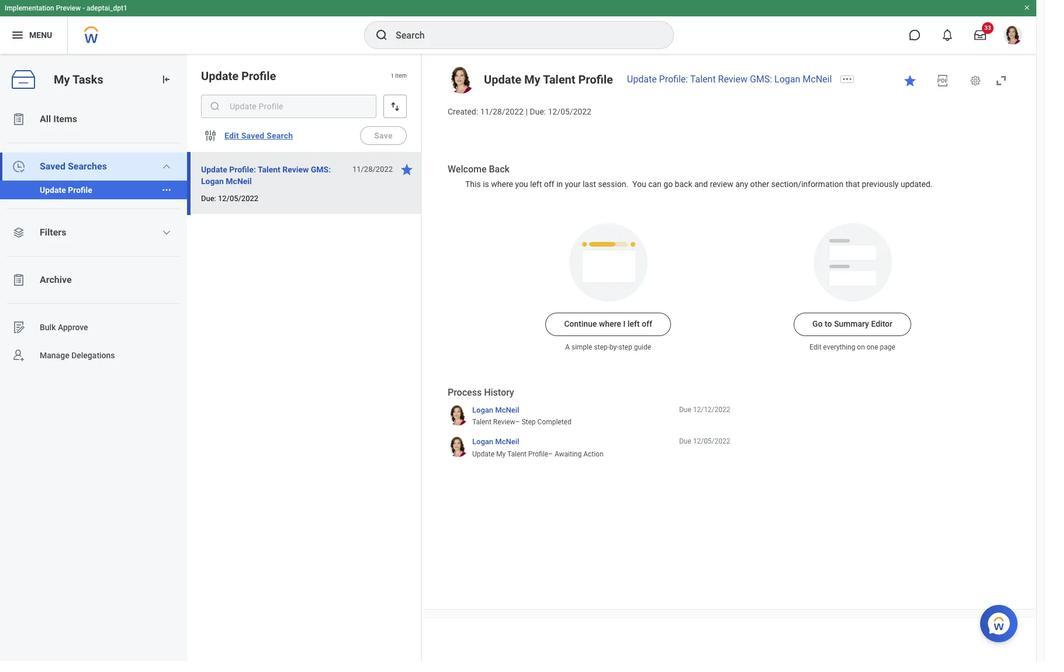 Task type: vqa. For each thing, say whether or not it's contained in the screenshot.
01/01/2020 to the left
no



Task type: describe. For each thing, give the bounding box(es) containing it.
my for update my talent profile
[[525, 73, 541, 87]]

rename image
[[12, 321, 26, 335]]

save
[[374, 131, 393, 140]]

you
[[515, 179, 528, 189]]

tasks
[[72, 72, 103, 86]]

gear image
[[970, 75, 982, 87]]

mcneil inside update profile: talent review gms: logan mcneil
[[226, 177, 252, 186]]

logan mcneil button for review
[[473, 405, 520, 415]]

item
[[395, 73, 407, 79]]

edit saved search button
[[220, 124, 298, 147]]

and review
[[695, 179, 734, 189]]

filters
[[40, 227, 66, 238]]

all items
[[40, 113, 77, 125]]

manage
[[40, 351, 69, 360]]

logan mcneil for review
[[473, 406, 520, 415]]

session.
[[598, 179, 629, 189]]

adeptai_dpt1
[[87, 4, 127, 12]]

preview
[[56, 4, 81, 12]]

search
[[267, 131, 293, 140]]

edit for edit saved search
[[225, 131, 239, 140]]

any
[[736, 179, 749, 189]]

|
[[526, 107, 528, 116]]

edit for edit everything on one page
[[810, 344, 822, 352]]

awaiting
[[555, 450, 582, 458]]

welcome
[[448, 164, 487, 175]]

saved inside button
[[241, 131, 265, 140]]

approve
[[58, 323, 88, 332]]

step-
[[594, 344, 610, 352]]

due: 12/05/2022
[[201, 194, 259, 203]]

2 horizontal spatial review
[[719, 74, 748, 85]]

due for due 12/12/2022
[[680, 406, 692, 414]]

update inside update profile: talent review gms: logan mcneil
[[201, 165, 227, 174]]

due 12/05/2022
[[680, 438, 731, 446]]

33
[[985, 25, 992, 31]]

related actions image
[[161, 185, 172, 195]]

a simple step-by-step guide
[[566, 344, 652, 352]]

searches
[[68, 161, 107, 172]]

bulk
[[40, 323, 56, 332]]

1 horizontal spatial star image
[[904, 74, 918, 88]]

1 horizontal spatial gms:
[[750, 74, 773, 85]]

on
[[858, 344, 865, 352]]

step
[[522, 418, 536, 427]]

continue where i left off
[[564, 320, 653, 329]]

bulk approve
[[40, 323, 88, 332]]

everything
[[824, 344, 856, 352]]

due for due 12/05/2022
[[680, 438, 692, 446]]

updated.
[[901, 179, 933, 189]]

left inside welcome back this is where you left off in your last session.  you can go back and review any other section/information that previously updated.
[[530, 179, 542, 189]]

update profile: talent review gms: logan mcneil inside button
[[201, 165, 331, 186]]

edit everything on one page
[[810, 344, 896, 352]]

profile: inside update profile: talent review gms: logan mcneil
[[229, 165, 256, 174]]

33 button
[[968, 22, 994, 48]]

history
[[484, 387, 514, 399]]

section/information
[[772, 179, 844, 189]]

welcome back this is where you left off in your last session.  you can go back and review any other section/information that previously updated.
[[448, 164, 933, 189]]

all items button
[[0, 105, 187, 133]]

one
[[867, 344, 879, 352]]

left inside button
[[628, 320, 640, 329]]

profile inside button
[[68, 185, 92, 195]]

update inside process history "region"
[[473, 450, 495, 458]]

continue
[[564, 320, 597, 329]]

editor
[[872, 320, 893, 329]]

search image
[[375, 28, 389, 42]]

implementation preview -   adeptai_dpt1
[[5, 4, 127, 12]]

employee's photo (logan mcneil) image
[[448, 67, 475, 94]]

clock check image
[[12, 160, 26, 174]]

my inside my tasks element
[[54, 72, 70, 86]]

clipboard image
[[12, 112, 26, 126]]

configure image
[[204, 129, 218, 143]]

is
[[483, 179, 489, 189]]

last
[[583, 179, 596, 189]]

12/05/2022 for due 12/05/2022
[[693, 438, 731, 446]]

can go
[[649, 179, 673, 189]]

this
[[466, 179, 481, 189]]

guide
[[634, 344, 652, 352]]

continue where i left off button
[[546, 313, 671, 337]]

save button
[[360, 126, 407, 145]]

step
[[619, 344, 633, 352]]

Search Workday  search field
[[396, 22, 650, 48]]

item list element
[[187, 54, 422, 661]]

profile inside "item list" element
[[242, 69, 276, 83]]

completed
[[538, 418, 572, 427]]

saved inside dropdown button
[[40, 161, 65, 172]]

update profile: talent review gms: logan mcneil link
[[627, 74, 832, 85]]

list containing all items
[[0, 105, 187, 370]]

saved searches
[[40, 161, 107, 172]]

summary
[[835, 320, 870, 329]]

logan inside update profile: talent review gms: logan mcneil
[[201, 177, 224, 186]]

process history
[[448, 387, 514, 399]]

filters button
[[0, 219, 187, 247]]

search image
[[209, 101, 221, 112]]

saved searches button
[[0, 153, 187, 181]]

1 horizontal spatial –
[[549, 450, 553, 458]]



Task type: locate. For each thing, give the bounding box(es) containing it.
None text field
[[201, 95, 377, 118]]

inbox large image
[[975, 29, 987, 41]]

saved right the clock check image
[[40, 161, 65, 172]]

profile inside process history "region"
[[529, 450, 549, 458]]

12/05/2022 for due: 12/05/2022
[[218, 194, 259, 203]]

action
[[584, 450, 604, 458]]

0 vertical spatial due:
[[530, 107, 546, 116]]

logan mcneil for my
[[473, 438, 520, 446]]

1 vertical spatial review
[[283, 165, 309, 174]]

talent
[[543, 73, 576, 87], [691, 74, 716, 85], [258, 165, 281, 174], [473, 418, 492, 427], [508, 450, 527, 458]]

back
[[489, 164, 510, 175]]

off
[[544, 179, 555, 189], [642, 320, 653, 329]]

my inside process history "region"
[[497, 450, 506, 458]]

saved
[[241, 131, 265, 140], [40, 161, 65, 172]]

1 horizontal spatial left
[[628, 320, 640, 329]]

edit down go
[[810, 344, 822, 352]]

star image
[[904, 74, 918, 88], [400, 163, 414, 177]]

0 horizontal spatial review
[[283, 165, 309, 174]]

my tasks
[[54, 72, 103, 86]]

0 horizontal spatial edit
[[225, 131, 239, 140]]

2 logan mcneil button from the top
[[473, 437, 520, 447]]

chevron down image
[[162, 162, 172, 171]]

your
[[565, 179, 581, 189]]

menu button
[[0, 16, 67, 54]]

1 vertical spatial 11/28/2022
[[353, 165, 393, 174]]

2 horizontal spatial my
[[525, 73, 541, 87]]

edit right configure image
[[225, 131, 239, 140]]

0 vertical spatial edit
[[225, 131, 239, 140]]

0 vertical spatial off
[[544, 179, 555, 189]]

my up |
[[525, 73, 541, 87]]

0 horizontal spatial saved
[[40, 161, 65, 172]]

where inside welcome back this is where you left off in your last session.  you can go back and review any other section/information that previously updated.
[[491, 179, 513, 189]]

due:
[[530, 107, 546, 116], [201, 194, 216, 203]]

0 horizontal spatial due:
[[201, 194, 216, 203]]

1 horizontal spatial update profile: talent review gms: logan mcneil
[[627, 74, 832, 85]]

1 vertical spatial where
[[599, 320, 622, 329]]

that previously
[[846, 179, 899, 189]]

by-
[[610, 344, 619, 352]]

list
[[0, 105, 187, 370]]

12/12/2022
[[693, 406, 731, 414]]

1 vertical spatial 12/05/2022
[[218, 194, 259, 203]]

11/28/2022 left |
[[480, 107, 524, 116]]

1 horizontal spatial edit
[[810, 344, 822, 352]]

process history region
[[448, 387, 731, 463]]

justify image
[[11, 28, 25, 42]]

update profile down the saved searches
[[40, 185, 92, 195]]

12/05/2022 inside process history "region"
[[693, 438, 731, 446]]

0 horizontal spatial where
[[491, 179, 513, 189]]

1 vertical spatial off
[[642, 320, 653, 329]]

1 horizontal spatial 11/28/2022
[[480, 107, 524, 116]]

0 vertical spatial saved
[[241, 131, 265, 140]]

simple
[[572, 344, 593, 352]]

menu banner
[[0, 0, 1037, 54]]

my for update my talent profile – awaiting action
[[497, 450, 506, 458]]

mcneil
[[803, 74, 832, 85], [226, 177, 252, 186], [496, 406, 520, 415], [496, 438, 520, 446]]

12/05/2022 down update profile: talent review gms: logan mcneil button
[[218, 194, 259, 203]]

0 vertical spatial review
[[719, 74, 748, 85]]

menu
[[29, 30, 52, 40]]

my down talent review – step completed
[[497, 450, 506, 458]]

left
[[530, 179, 542, 189], [628, 320, 640, 329]]

1 vertical spatial gms:
[[311, 165, 331, 174]]

0 horizontal spatial update profile: talent review gms: logan mcneil
[[201, 165, 331, 186]]

1 logan mcneil button from the top
[[473, 405, 520, 415]]

all
[[40, 113, 51, 125]]

due
[[680, 406, 692, 414], [680, 438, 692, 446]]

gms: inside button
[[311, 165, 331, 174]]

0 vertical spatial logan mcneil button
[[473, 405, 520, 415]]

my tasks element
[[0, 54, 187, 661]]

archive button
[[0, 266, 187, 294]]

where
[[491, 179, 513, 189], [599, 320, 622, 329]]

1 vertical spatial logan mcneil
[[473, 438, 520, 446]]

0 horizontal spatial profile:
[[229, 165, 256, 174]]

0 horizontal spatial 11/28/2022
[[353, 165, 393, 174]]

0 vertical spatial 11/28/2022
[[480, 107, 524, 116]]

view printable version (pdf) image
[[936, 74, 950, 88]]

logan mcneil down history on the left bottom
[[473, 406, 520, 415]]

update profile: talent review gms: logan mcneil button
[[201, 163, 346, 188]]

logan mcneil button down talent review – step completed
[[473, 437, 520, 447]]

star image down save button
[[400, 163, 414, 177]]

0 vertical spatial update profile
[[201, 69, 276, 83]]

logan mcneil button for my
[[473, 437, 520, 447]]

clipboard image
[[12, 273, 26, 287]]

due: inside "item list" element
[[201, 194, 216, 203]]

1 vertical spatial due:
[[201, 194, 216, 203]]

profile logan mcneil image
[[1004, 26, 1023, 47]]

user plus image
[[12, 349, 26, 363]]

none text field inside "item list" element
[[201, 95, 377, 118]]

1 vertical spatial logan mcneil button
[[473, 437, 520, 447]]

go to summary editor
[[813, 320, 893, 329]]

left right i
[[628, 320, 640, 329]]

11/28/2022 inside "item list" element
[[353, 165, 393, 174]]

1 vertical spatial edit
[[810, 344, 822, 352]]

to
[[825, 320, 832, 329]]

1 horizontal spatial profile:
[[659, 74, 688, 85]]

logan mcneil
[[473, 406, 520, 415], [473, 438, 520, 446]]

2 vertical spatial review
[[494, 418, 516, 427]]

due down due 12/12/2022
[[680, 438, 692, 446]]

back
[[675, 179, 693, 189]]

update profile inside "item list" element
[[201, 69, 276, 83]]

1 vertical spatial left
[[628, 320, 640, 329]]

items
[[53, 113, 77, 125]]

profile
[[242, 69, 276, 83], [579, 73, 613, 87], [68, 185, 92, 195], [529, 450, 549, 458]]

left right the you
[[530, 179, 542, 189]]

1 horizontal spatial 12/05/2022
[[548, 107, 592, 116]]

in
[[557, 179, 563, 189]]

0 horizontal spatial update profile
[[40, 185, 92, 195]]

update my talent profile
[[484, 73, 613, 87]]

where down back
[[491, 179, 513, 189]]

created:
[[448, 107, 478, 116]]

12/05/2022 down update my talent profile at the top of the page
[[548, 107, 592, 116]]

0 horizontal spatial left
[[530, 179, 542, 189]]

chevron down image
[[162, 228, 172, 237]]

logan mcneil down talent review – step completed
[[473, 438, 520, 446]]

2 logan mcneil from the top
[[473, 438, 520, 446]]

1 horizontal spatial due:
[[530, 107, 546, 116]]

11/28/2022 down save
[[353, 165, 393, 174]]

update profile inside update profile button
[[40, 185, 92, 195]]

1
[[391, 73, 394, 79]]

1 vertical spatial update profile: talent review gms: logan mcneil
[[201, 165, 331, 186]]

off inside button
[[642, 320, 653, 329]]

notifications large image
[[942, 29, 954, 41]]

–
[[516, 418, 520, 427], [549, 450, 553, 458]]

talent inside button
[[258, 165, 281, 174]]

– left step
[[516, 418, 520, 427]]

logan mcneil button
[[473, 405, 520, 415], [473, 437, 520, 447]]

due: right |
[[530, 107, 546, 116]]

1 vertical spatial star image
[[400, 163, 414, 177]]

0 vertical spatial –
[[516, 418, 520, 427]]

update profile up search icon
[[201, 69, 276, 83]]

sort image
[[390, 101, 401, 112]]

off left the in
[[544, 179, 555, 189]]

1 item
[[391, 73, 407, 79]]

0 horizontal spatial –
[[516, 418, 520, 427]]

1 horizontal spatial off
[[642, 320, 653, 329]]

0 vertical spatial profile:
[[659, 74, 688, 85]]

2 horizontal spatial 12/05/2022
[[693, 438, 731, 446]]

0 vertical spatial logan mcneil
[[473, 406, 520, 415]]

0 vertical spatial gms:
[[750, 74, 773, 85]]

off inside welcome back this is where you left off in your last session.  you can go back and review any other section/information that previously updated.
[[544, 179, 555, 189]]

2 due from the top
[[680, 438, 692, 446]]

update my talent profile – awaiting action
[[473, 450, 604, 458]]

0 vertical spatial left
[[530, 179, 542, 189]]

edit inside button
[[225, 131, 239, 140]]

delegations
[[71, 351, 115, 360]]

star image left 'view printable version (pdf)' image
[[904, 74, 918, 88]]

0 vertical spatial update profile: talent review gms: logan mcneil
[[627, 74, 832, 85]]

1 vertical spatial saved
[[40, 161, 65, 172]]

due 12/12/2022
[[680, 406, 731, 414]]

1 vertical spatial –
[[549, 450, 553, 458]]

0 horizontal spatial my
[[54, 72, 70, 86]]

0 vertical spatial 12/05/2022
[[548, 107, 592, 116]]

go
[[813, 320, 823, 329]]

created: 11/28/2022 | due: 12/05/2022
[[448, 107, 592, 116]]

where inside button
[[599, 320, 622, 329]]

bulk approve link
[[0, 313, 187, 342]]

saved left search
[[241, 131, 265, 140]]

0 vertical spatial due
[[680, 406, 692, 414]]

due: right related actions icon
[[201, 194, 216, 203]]

archive
[[40, 274, 72, 285]]

logan mcneil button down history on the left bottom
[[473, 405, 520, 415]]

1 vertical spatial update profile
[[40, 185, 92, 195]]

talent review – step completed
[[473, 418, 572, 427]]

1 logan mcneil from the top
[[473, 406, 520, 415]]

update profile
[[201, 69, 276, 83], [40, 185, 92, 195]]

logan
[[775, 74, 801, 85], [201, 177, 224, 186], [473, 406, 494, 415], [473, 438, 494, 446]]

other
[[751, 179, 770, 189]]

1 horizontal spatial review
[[494, 418, 516, 427]]

update profile button
[[0, 181, 157, 199]]

implementation
[[5, 4, 54, 12]]

a
[[566, 344, 570, 352]]

1 vertical spatial due
[[680, 438, 692, 446]]

where left i
[[599, 320, 622, 329]]

close environment banner image
[[1024, 4, 1031, 11]]

manage delegations
[[40, 351, 115, 360]]

0 vertical spatial star image
[[904, 74, 918, 88]]

1 horizontal spatial saved
[[241, 131, 265, 140]]

due left 12/12/2022
[[680, 406, 692, 414]]

i
[[624, 320, 626, 329]]

1 due from the top
[[680, 406, 692, 414]]

0 horizontal spatial star image
[[400, 163, 414, 177]]

update inside list
[[40, 185, 66, 195]]

0 horizontal spatial gms:
[[311, 165, 331, 174]]

off right i
[[642, 320, 653, 329]]

12/05/2022 down 12/12/2022
[[693, 438, 731, 446]]

perspective image
[[12, 226, 26, 240]]

-
[[83, 4, 85, 12]]

0 vertical spatial where
[[491, 179, 513, 189]]

0 horizontal spatial 12/05/2022
[[218, 194, 259, 203]]

update profile: talent review gms: logan mcneil
[[627, 74, 832, 85], [201, 165, 331, 186]]

go to summary editor button
[[794, 313, 912, 337]]

update
[[201, 69, 239, 83], [484, 73, 522, 87], [627, 74, 657, 85], [201, 165, 227, 174], [40, 185, 66, 195], [473, 450, 495, 458]]

1 vertical spatial profile:
[[229, 165, 256, 174]]

gms:
[[750, 74, 773, 85], [311, 165, 331, 174]]

process
[[448, 387, 482, 399]]

manage delegations link
[[0, 342, 187, 370]]

1 horizontal spatial update profile
[[201, 69, 276, 83]]

11/28/2022
[[480, 107, 524, 116], [353, 165, 393, 174]]

review inside process history "region"
[[494, 418, 516, 427]]

my left tasks
[[54, 72, 70, 86]]

my
[[54, 72, 70, 86], [525, 73, 541, 87], [497, 450, 506, 458]]

transformation import image
[[160, 74, 172, 85]]

2 vertical spatial 12/05/2022
[[693, 438, 731, 446]]

1 horizontal spatial my
[[497, 450, 506, 458]]

page
[[881, 344, 896, 352]]

edit saved search
[[225, 131, 293, 140]]

12/05/2022 inside "item list" element
[[218, 194, 259, 203]]

12/05/2022
[[548, 107, 592, 116], [218, 194, 259, 203], [693, 438, 731, 446]]

fullscreen image
[[995, 74, 1009, 88]]

0 horizontal spatial off
[[544, 179, 555, 189]]

– left awaiting
[[549, 450, 553, 458]]

edit
[[225, 131, 239, 140], [810, 344, 822, 352]]

1 horizontal spatial where
[[599, 320, 622, 329]]

review inside update profile: talent review gms: logan mcneil
[[283, 165, 309, 174]]



